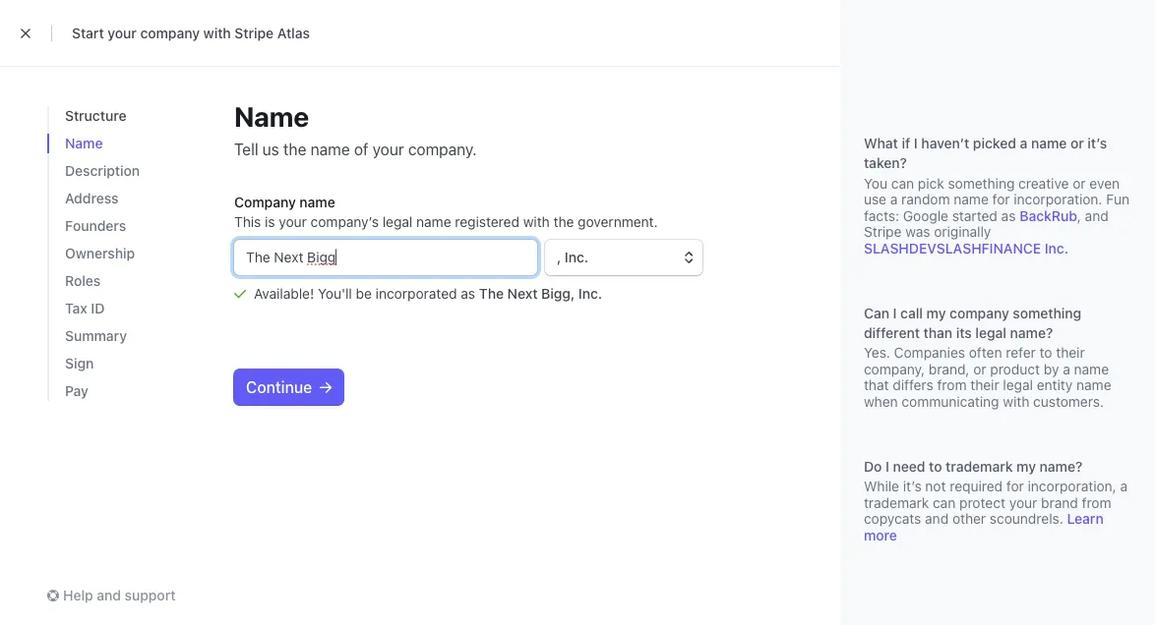 Task type: describe. For each thing, give the bounding box(es) containing it.
what
[[864, 135, 898, 152]]

is
[[265, 214, 275, 230]]

a inside while it's not required for incorporation, a trademark can protect your brand from copycats and other scoundrels.
[[1120, 479, 1128, 495]]

your right start
[[108, 25, 137, 41]]

companies
[[894, 345, 965, 361]]

communicating
[[902, 394, 999, 410]]

and for , and stripe was originally slashdevslashfinance inc.
[[1085, 208, 1109, 224]]

incorporation.
[[1014, 191, 1103, 208]]

tell
[[234, 140, 258, 159]]

your inside company name this is your company's legal name registered with the government.
[[279, 214, 307, 230]]

name inside what if i haven't picked a name or it's taken?
[[1031, 135, 1067, 152]]

i inside what if i haven't picked a name or it's taken?
[[914, 135, 918, 152]]

can inside while it's not required for incorporation, a trademark can protect your brand from copycats and other scoundrels.
[[933, 495, 956, 511]]

help and support link
[[47, 587, 176, 606]]

can i call my company something different than its legal name? yes. companies often refer to their company, brand, or product by a name that differs from their legal entity name when communicating with customers.
[[864, 305, 1112, 410]]

us
[[263, 140, 279, 159]]

name tell us the name of your company.
[[234, 100, 477, 159]]

for inside while it's not required for incorporation, a trademark can protect your brand from copycats and other scoundrels.
[[1007, 479, 1024, 495]]

by
[[1044, 361, 1059, 377]]

originally
[[934, 224, 991, 240]]

support
[[125, 588, 176, 604]]

with inside company name this is your company's legal name registered with the government.
[[523, 214, 550, 230]]

brand
[[1041, 495, 1078, 511]]

when
[[864, 394, 898, 410]]

product
[[990, 361, 1040, 377]]

help and support
[[63, 588, 176, 604]]

company,
[[864, 361, 925, 377]]

taken?
[[864, 155, 907, 171]]

random
[[902, 191, 950, 208]]

this
[[234, 214, 261, 230]]

government.
[[578, 214, 658, 230]]

company inside 'can i call my company something different than its legal name? yes. companies often refer to their company, brand, or product by a name that differs from their legal entity name when communicating with customers.'
[[950, 305, 1009, 321]]

company
[[234, 194, 296, 211]]

copycats
[[864, 511, 922, 528]]

that
[[864, 377, 889, 394]]

continue button
[[234, 370, 344, 405]]

more
[[864, 528, 897, 544]]

0 horizontal spatial their
[[971, 377, 1000, 394]]

it's inside what if i haven't picked a name or it's taken?
[[1088, 135, 1107, 152]]

structure
[[65, 108, 126, 124]]

your inside name tell us the name of your company.
[[373, 140, 404, 159]]

incorporated
[[376, 286, 457, 302]]

its
[[956, 325, 972, 341]]

creative
[[1019, 175, 1069, 191]]

0 horizontal spatial with
[[203, 25, 231, 41]]

with inside 'can i call my company something different than its legal name? yes. companies often refer to their company, brand, or product by a name that differs from their legal entity name when communicating with customers.'
[[1003, 394, 1030, 410]]

trademark inside while it's not required for incorporation, a trademark can protect your brand from copycats and other scoundrels.
[[864, 495, 929, 511]]

1 vertical spatial to
[[929, 459, 942, 475]]

you can pick something creative or even use a random name for incorporation. fun facts: google started as
[[864, 175, 1130, 224]]

a inside you can pick something creative or even use a random name for incorporation. fun facts: google started as
[[891, 191, 898, 208]]

company.
[[408, 140, 477, 159]]

be
[[356, 286, 372, 302]]

while it's not required for incorporation, a trademark can protect your brand from copycats and other scoundrels.
[[864, 479, 1128, 528]]

name? inside 'can i call my company something different than its legal name? yes. companies often refer to their company, brand, or product by a name that differs from their legal entity name when communicating with customers.'
[[1010, 325, 1053, 341]]

of
[[354, 140, 368, 159]]

name inside name tell us the name of your company.
[[311, 140, 350, 159]]

customers.
[[1034, 394, 1104, 410]]

entity
[[1037, 377, 1073, 394]]

backrub
[[1020, 208, 1078, 224]]

1 vertical spatial name?
[[1040, 459, 1083, 475]]

learn more
[[864, 511, 1104, 544]]

other
[[953, 511, 986, 528]]

legal inside company name this is your company's legal name registered with the government.
[[383, 214, 413, 230]]

fun
[[1106, 191, 1130, 208]]

different
[[864, 325, 920, 341]]

differs
[[893, 377, 934, 394]]

i for need
[[886, 459, 890, 475]]

slashdevslashfinance inc. link
[[864, 240, 1069, 256]]

name link
[[65, 134, 103, 154]]

was
[[906, 224, 930, 240]]

available!
[[254, 286, 314, 302]]

,
[[1078, 208, 1082, 224]]

continue
[[246, 378, 312, 397]]

registered
[[455, 214, 520, 230]]

haven't
[[922, 135, 970, 152]]

you'll
[[318, 286, 352, 302]]

name up company's
[[300, 194, 335, 211]]

company name this is your company's legal name registered with the government.
[[234, 194, 658, 230]]

, and stripe was originally slashdevslashfinance inc.
[[864, 208, 1109, 256]]

something inside you can pick something creative or even use a random name for incorporation. fun facts: google started as
[[948, 175, 1015, 191]]

the inside company name this is your company's legal name registered with the government.
[[554, 214, 574, 230]]

the inside name tell us the name of your company.
[[283, 140, 307, 159]]

your inside while it's not required for incorporation, a trademark can protect your brand from copycats and other scoundrels.
[[1010, 495, 1038, 511]]

picked
[[973, 135, 1017, 152]]



Task type: vqa. For each thing, say whether or not it's contained in the screenshot.
brand
yes



Task type: locate. For each thing, give the bounding box(es) containing it.
their
[[1056, 345, 1085, 361], [971, 377, 1000, 394]]

as left the the
[[461, 286, 475, 302]]

0 vertical spatial legal
[[383, 214, 413, 230]]

and inside while it's not required for incorporation, a trademark can protect your brand from copycats and other scoundrels.
[[925, 511, 949, 528]]

you
[[864, 175, 888, 191]]

0 vertical spatial to
[[1040, 345, 1053, 361]]

the left government.
[[554, 214, 574, 230]]

1 vertical spatial can
[[933, 495, 956, 511]]

name left of
[[311, 140, 350, 159]]

a right use
[[891, 191, 898, 208]]

0 vertical spatial the
[[283, 140, 307, 159]]

next
[[508, 286, 538, 302]]

it's inside while it's not required for incorporation, a trademark can protect your brand from copycats and other scoundrels.
[[903, 479, 922, 495]]

company right start
[[140, 25, 200, 41]]

do i need to trademark my name?
[[864, 459, 1083, 475]]

from
[[937, 377, 967, 394], [1082, 495, 1112, 511]]

what if i haven't picked a name or it's taken?
[[864, 135, 1107, 171]]

or right brand,
[[974, 361, 987, 377]]

0 vertical spatial their
[[1056, 345, 1085, 361]]

1 vertical spatial inc.
[[579, 286, 602, 302]]

start your company with stripe atlas
[[72, 25, 310, 41]]

2 horizontal spatial i
[[914, 135, 918, 152]]

0 vertical spatial from
[[937, 377, 967, 394]]

name up 'creative'
[[1031, 135, 1067, 152]]

to up not
[[929, 459, 942, 475]]

for left 'creative'
[[993, 191, 1010, 208]]

or inside 'can i call my company something different than its legal name? yes. companies often refer to their company, brand, or product by a name that differs from their legal entity name when communicating with customers.'
[[974, 361, 987, 377]]

1 horizontal spatial and
[[925, 511, 949, 528]]

as inside you can pick something creative or even use a random name for incorporation. fun facts: google started as
[[1002, 208, 1016, 224]]

my
[[927, 305, 946, 321], [1017, 459, 1036, 475]]

1 vertical spatial as
[[461, 286, 475, 302]]

company's
[[311, 214, 379, 230]]

something inside 'can i call my company something different than its legal name? yes. companies often refer to their company, brand, or product by a name that differs from their legal entity name when communicating with customers.'
[[1013, 305, 1082, 321]]

0 horizontal spatial my
[[927, 305, 946, 321]]

1 horizontal spatial i
[[893, 305, 897, 321]]

or inside you can pick something creative or even use a random name for incorporation. fun facts: google started as
[[1073, 175, 1086, 191]]

the
[[283, 140, 307, 159], [554, 214, 574, 230]]

and inside help and support link
[[97, 588, 121, 604]]

0 horizontal spatial inc.
[[579, 286, 602, 302]]

0 vertical spatial i
[[914, 135, 918, 152]]

name
[[234, 100, 309, 132], [65, 135, 103, 152]]

1 vertical spatial legal
[[976, 325, 1007, 341]]

help
[[63, 588, 93, 604]]

0 vertical spatial or
[[1071, 135, 1084, 152]]

company
[[140, 25, 200, 41], [950, 305, 1009, 321]]

0 horizontal spatial stripe
[[235, 25, 274, 41]]

a right picked
[[1020, 135, 1028, 152]]

inc. inside , and stripe was originally slashdevslashfinance inc.
[[1045, 240, 1069, 256]]

or
[[1071, 135, 1084, 152], [1073, 175, 1086, 191], [974, 361, 987, 377]]

name?
[[1010, 325, 1053, 341], [1040, 459, 1083, 475]]

name up customers.
[[1074, 361, 1109, 377]]

yes.
[[864, 345, 891, 361]]

legal down refer
[[1003, 377, 1033, 394]]

1 vertical spatial with
[[523, 214, 550, 230]]

and right the ,
[[1085, 208, 1109, 224]]

with right registered
[[523, 214, 550, 230]]

legal
[[383, 214, 413, 230], [976, 325, 1007, 341], [1003, 377, 1033, 394]]

0 horizontal spatial and
[[97, 588, 121, 604]]

2 vertical spatial with
[[1003, 394, 1030, 410]]

your right of
[[373, 140, 404, 159]]

1 horizontal spatial can
[[933, 495, 956, 511]]

not
[[926, 479, 946, 495]]

your right is
[[279, 214, 307, 230]]

name right entity
[[1077, 377, 1112, 394]]

or left even at the right of page
[[1073, 175, 1086, 191]]

stripe
[[235, 25, 274, 41], [864, 224, 902, 240]]

pick
[[918, 175, 945, 191]]

structure link
[[65, 106, 126, 126]]

something down what if i haven't picked a name or it's taken? at right top
[[948, 175, 1015, 191]]

to right refer
[[1040, 345, 1053, 361]]

2 vertical spatial legal
[[1003, 377, 1033, 394]]

do
[[864, 459, 882, 475]]

1 horizontal spatial my
[[1017, 459, 1036, 475]]

1 vertical spatial their
[[971, 377, 1000, 394]]

for
[[993, 191, 1010, 208], [1007, 479, 1024, 495]]

i inside 'can i call my company something different than its legal name? yes. companies often refer to their company, brand, or product by a name that differs from their legal entity name when communicating with customers.'
[[893, 305, 897, 321]]

name inside you can pick something creative or even use a random name for incorporation. fun facts: google started as
[[954, 191, 989, 208]]

learn more link
[[864, 511, 1104, 544]]

started
[[952, 208, 998, 224]]

even
[[1090, 175, 1120, 191]]

a inside what if i haven't picked a name or it's taken?
[[1020, 135, 1028, 152]]

1 horizontal spatial inc.
[[1045, 240, 1069, 256]]

inc. down backrub
[[1045, 240, 1069, 256]]

1 horizontal spatial it's
[[1088, 135, 1107, 152]]

the
[[479, 286, 504, 302]]

1 horizontal spatial as
[[1002, 208, 1016, 224]]

0 vertical spatial my
[[927, 305, 946, 321]]

or up incorporation. on the right top of the page
[[1071, 135, 1084, 152]]

can
[[864, 305, 890, 321]]

your left brand
[[1010, 495, 1038, 511]]

inc. right bigg,
[[579, 286, 602, 302]]

1 vertical spatial for
[[1007, 479, 1024, 495]]

1 vertical spatial something
[[1013, 305, 1082, 321]]

0 vertical spatial stripe
[[235, 25, 274, 41]]

legal up often
[[976, 325, 1007, 341]]

inc.
[[1045, 240, 1069, 256], [579, 286, 602, 302]]

0 vertical spatial and
[[1085, 208, 1109, 224]]

trademark
[[946, 459, 1013, 475], [864, 495, 929, 511]]

1 vertical spatial from
[[1082, 495, 1112, 511]]

0 horizontal spatial as
[[461, 286, 475, 302]]

your
[[108, 25, 137, 41], [373, 140, 404, 159], [279, 214, 307, 230], [1010, 495, 1038, 511]]

1 horizontal spatial company
[[950, 305, 1009, 321]]

0 horizontal spatial company
[[140, 25, 200, 41]]

2 vertical spatial and
[[97, 588, 121, 604]]

required
[[950, 479, 1003, 495]]

if
[[902, 135, 911, 152]]

trademark up required
[[946, 459, 1013, 475]]

and
[[1085, 208, 1109, 224], [925, 511, 949, 528], [97, 588, 121, 604]]

1 vertical spatial i
[[893, 305, 897, 321]]

can down taken?
[[891, 175, 914, 191]]

name? up incorporation,
[[1040, 459, 1083, 475]]

the right us
[[283, 140, 307, 159]]

a right incorporation,
[[1120, 479, 1128, 495]]

and right help
[[97, 588, 121, 604]]

from inside 'can i call my company something different than its legal name? yes. companies often refer to their company, brand, or product by a name that differs from their legal entity name when communicating with customers.'
[[937, 377, 967, 394]]

brand,
[[929, 361, 970, 377]]

name left registered
[[416, 214, 451, 230]]

than
[[924, 325, 953, 341]]

and inside , and stripe was originally slashdevslashfinance inc.
[[1085, 208, 1109, 224]]

name inside name tell us the name of your company.
[[234, 100, 309, 132]]

can left protect at the bottom
[[933, 495, 956, 511]]

i left the call
[[893, 305, 897, 321]]

i right if
[[914, 135, 918, 152]]

1 horizontal spatial the
[[554, 214, 574, 230]]

with down "product"
[[1003, 394, 1030, 410]]

0 vertical spatial inc.
[[1045, 240, 1069, 256]]

name up originally
[[954, 191, 989, 208]]

from right differs
[[937, 377, 967, 394]]

with left the atlas
[[203, 25, 231, 41]]

something up refer
[[1013, 305, 1082, 321]]

their up entity
[[1056, 345, 1085, 361]]

my inside 'can i call my company something different than its legal name? yes. companies often refer to their company, brand, or product by a name that differs from their legal entity name when communicating with customers.'
[[927, 305, 946, 321]]

to inside 'can i call my company something different than its legal name? yes. companies often refer to their company, brand, or product by a name that differs from their legal entity name when communicating with customers.'
[[1040, 345, 1053, 361]]

0 vertical spatial company
[[140, 25, 200, 41]]

1 horizontal spatial with
[[523, 214, 550, 230]]

protect
[[960, 495, 1006, 511]]

0 vertical spatial it's
[[1088, 135, 1107, 152]]

can inside you can pick something creative or even use a random name for incorporation. fun facts: google started as
[[891, 175, 914, 191]]

svg image
[[320, 382, 332, 394]]

refer
[[1006, 345, 1036, 361]]

while
[[864, 479, 900, 495]]

0 horizontal spatial it's
[[903, 479, 922, 495]]

it's up even at the right of page
[[1088, 135, 1107, 152]]

for up scoundrels.
[[1007, 479, 1024, 495]]

stripe left the atlas
[[235, 25, 274, 41]]

legal up company name text box
[[383, 214, 413, 230]]

2 horizontal spatial and
[[1085, 208, 1109, 224]]

Company name text field
[[234, 240, 537, 276]]

my up than
[[927, 305, 946, 321]]

1 horizontal spatial name
[[234, 100, 309, 132]]

and left the other
[[925, 511, 949, 528]]

trademark up more
[[864, 495, 929, 511]]

0 horizontal spatial trademark
[[864, 495, 929, 511]]

their down often
[[971, 377, 1000, 394]]

1 vertical spatial or
[[1073, 175, 1086, 191]]

0 horizontal spatial from
[[937, 377, 967, 394]]

1 vertical spatial it's
[[903, 479, 922, 495]]

name for name tell us the name of your company.
[[234, 100, 309, 132]]

from inside while it's not required for incorporation, a trademark can protect your brand from copycats and other scoundrels.
[[1082, 495, 1112, 511]]

it's down need
[[903, 479, 922, 495]]

slashdevslashfinance
[[864, 240, 1041, 256]]

1 vertical spatial name
[[65, 135, 103, 152]]

1 vertical spatial company
[[950, 305, 1009, 321]]

1 horizontal spatial their
[[1056, 345, 1085, 361]]

or inside what if i haven't picked a name or it's taken?
[[1071, 135, 1084, 152]]

bigg,
[[541, 286, 575, 302]]

2 horizontal spatial with
[[1003, 394, 1030, 410]]

available! you'll be incorporated as the next bigg, inc.
[[254, 286, 602, 302]]

name down structure link
[[65, 135, 103, 152]]

scoundrels.
[[990, 511, 1064, 528]]

1 vertical spatial stripe
[[864, 224, 902, 240]]

incorporation,
[[1028, 479, 1117, 495]]

i for call
[[893, 305, 897, 321]]

0 horizontal spatial the
[[283, 140, 307, 159]]

often
[[969, 345, 1002, 361]]

name up us
[[234, 100, 309, 132]]

a inside 'can i call my company something different than its legal name? yes. companies often refer to their company, brand, or product by a name that differs from their legal entity name when communicating with customers.'
[[1063, 361, 1071, 377]]

0 vertical spatial trademark
[[946, 459, 1013, 475]]

0 vertical spatial for
[[993, 191, 1010, 208]]

0 horizontal spatial can
[[891, 175, 914, 191]]

stripe down use
[[864, 224, 902, 240]]

0 vertical spatial as
[[1002, 208, 1016, 224]]

i right do
[[886, 459, 890, 475]]

1 vertical spatial my
[[1017, 459, 1036, 475]]

1 horizontal spatial trademark
[[946, 459, 1013, 475]]

1 horizontal spatial stripe
[[864, 224, 902, 240]]

from right brand
[[1082, 495, 1112, 511]]

0 horizontal spatial i
[[886, 459, 890, 475]]

as right started at the top of page
[[1002, 208, 1016, 224]]

a
[[1020, 135, 1028, 152], [891, 191, 898, 208], [1063, 361, 1071, 377], [1120, 479, 1128, 495]]

facts:
[[864, 208, 900, 224]]

company up its
[[950, 305, 1009, 321]]

i
[[914, 135, 918, 152], [893, 305, 897, 321], [886, 459, 890, 475]]

0 vertical spatial name
[[234, 100, 309, 132]]

0 vertical spatial with
[[203, 25, 231, 41]]

for inside you can pick something creative or even use a random name for incorporation. fun facts: google started as
[[993, 191, 1010, 208]]

learn
[[1067, 511, 1104, 528]]

1 vertical spatial the
[[554, 214, 574, 230]]

1 vertical spatial trademark
[[864, 495, 929, 511]]

0 vertical spatial name?
[[1010, 325, 1053, 341]]

atlas
[[277, 25, 310, 41]]

my up while it's not required for incorporation, a trademark can protect your brand from copycats and other scoundrels.
[[1017, 459, 1036, 475]]

0 horizontal spatial name
[[65, 135, 103, 152]]

start
[[72, 25, 104, 41]]

2 vertical spatial i
[[886, 459, 890, 475]]

0 vertical spatial something
[[948, 175, 1015, 191]]

name for name
[[65, 135, 103, 152]]

0 vertical spatial can
[[891, 175, 914, 191]]

name? up refer
[[1010, 325, 1053, 341]]

1 horizontal spatial to
[[1040, 345, 1053, 361]]

backrub link
[[1020, 208, 1078, 224]]

google
[[903, 208, 949, 224]]

something
[[948, 175, 1015, 191], [1013, 305, 1082, 321]]

a right by
[[1063, 361, 1071, 377]]

and for help and support
[[97, 588, 121, 604]]

1 vertical spatial and
[[925, 511, 949, 528]]

2 vertical spatial or
[[974, 361, 987, 377]]

it's
[[1088, 135, 1107, 152], [903, 479, 922, 495]]

stripe inside , and stripe was originally slashdevslashfinance inc.
[[864, 224, 902, 240]]

name
[[1031, 135, 1067, 152], [311, 140, 350, 159], [954, 191, 989, 208], [300, 194, 335, 211], [416, 214, 451, 230], [1074, 361, 1109, 377], [1077, 377, 1112, 394]]

need
[[893, 459, 926, 475]]

call
[[901, 305, 923, 321]]

0 horizontal spatial to
[[929, 459, 942, 475]]

use
[[864, 191, 887, 208]]

1 horizontal spatial from
[[1082, 495, 1112, 511]]



